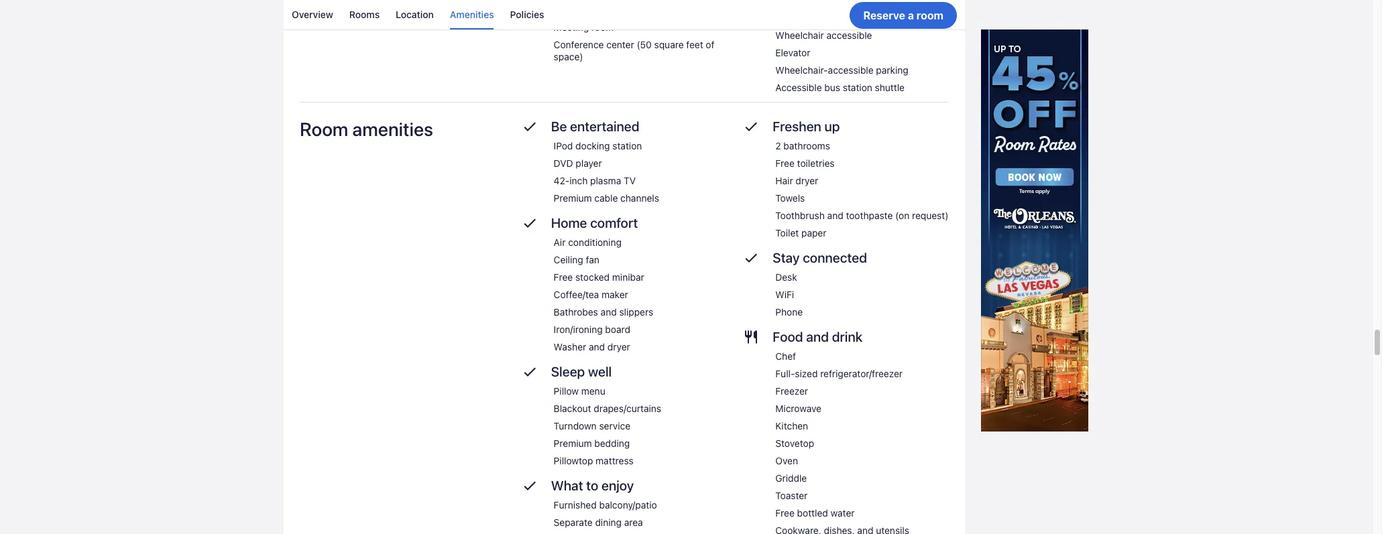 Task type: describe. For each thing, give the bounding box(es) containing it.
board
[[605, 324, 630, 336]]

ipod docking station dvd player 42-inch plasma tv premium cable channels
[[554, 140, 659, 204]]

furnished balcony/patio separate dining area
[[554, 500, 657, 529]]

room inside meeting room conference center (50 square feet of space)
[[591, 22, 614, 33]]

policies
[[510, 9, 544, 20]]

to
[[586, 478, 598, 494]]

entertained
[[570, 119, 639, 134]]

service
[[599, 421, 630, 432]]

full-
[[775, 368, 795, 380]]

and up 'well'
[[589, 342, 605, 353]]

blackout
[[554, 403, 591, 415]]

iron/ironing
[[554, 324, 603, 336]]

request)
[[912, 210, 949, 222]]

parking
[[876, 65, 909, 76]]

well
[[588, 364, 612, 380]]

connected
[[803, 250, 867, 266]]

overview
[[292, 9, 333, 20]]

griddle
[[775, 473, 807, 484]]

2
[[775, 140, 781, 152]]

slippers
[[619, 307, 653, 318]]

separate
[[554, 517, 593, 529]]

ipod
[[554, 140, 573, 152]]

room inside button
[[917, 9, 944, 21]]

policies link
[[510, 0, 544, 30]]

channels
[[620, 193, 659, 204]]

pillow
[[554, 386, 579, 397]]

stay
[[773, 250, 800, 266]]

water
[[831, 508, 855, 519]]

conditioning
[[568, 237, 622, 248]]

feet
[[686, 39, 703, 51]]

42-
[[554, 175, 570, 187]]

phone
[[775, 307, 803, 318]]

chef full-sized refrigerator/freezer freezer microwave kitchen stovetop oven griddle toaster free bottled water
[[775, 351, 903, 519]]

food and drink
[[773, 330, 863, 345]]

a
[[908, 9, 914, 21]]

(50
[[637, 39, 652, 51]]

bathrobes
[[554, 307, 598, 318]]

bedding
[[594, 438, 630, 450]]

towels
[[775, 193, 805, 204]]

wheelchair
[[775, 30, 824, 41]]

dvd
[[554, 158, 573, 169]]

sleep well
[[551, 364, 612, 380]]

and inside the 2 bathrooms free toiletries hair dryer towels toothbrush and toothpaste (on request) toilet paper
[[827, 210, 843, 222]]

(on
[[895, 210, 910, 222]]

center
[[606, 39, 634, 51]]

balcony/patio
[[599, 500, 657, 511]]

drapes/curtains
[[594, 403, 661, 415]]

up
[[825, 119, 840, 134]]

2 bathrooms free toiletries hair dryer towels toothbrush and toothpaste (on request) toilet paper
[[775, 140, 949, 239]]

meeting room conference center (50 square feet of space)
[[554, 22, 715, 63]]

tv
[[624, 175, 636, 187]]

bottled
[[797, 508, 828, 519]]

toiletries
[[797, 158, 835, 169]]

pillow menu blackout drapes/curtains turndown service premium bedding pillowtop mattress
[[554, 386, 661, 467]]

desk
[[775, 272, 797, 283]]

freshen up
[[773, 119, 840, 134]]

washer
[[554, 342, 586, 353]]

chef
[[775, 351, 796, 362]]

kitchen
[[775, 421, 808, 432]]

room
[[300, 118, 348, 140]]

free inside the 2 bathrooms free toiletries hair dryer towels toothbrush and toothpaste (on request) toilet paper
[[775, 158, 795, 169]]

amenities
[[352, 118, 433, 140]]

free inside chef full-sized refrigerator/freezer freezer microwave kitchen stovetop oven griddle toaster free bottled water
[[775, 508, 795, 519]]

cable
[[594, 193, 618, 204]]

hair
[[775, 175, 793, 187]]

ceiling
[[554, 254, 583, 266]]



Task type: vqa. For each thing, say whether or not it's contained in the screenshot.
docking
yes



Task type: locate. For each thing, give the bounding box(es) containing it.
2 vertical spatial free
[[775, 508, 795, 519]]

elevator
[[775, 47, 810, 59]]

amenities
[[450, 9, 494, 20]]

0 horizontal spatial station
[[613, 140, 642, 152]]

coffee/tea
[[554, 289, 599, 301]]

location
[[396, 9, 434, 20]]

stovetop
[[775, 438, 814, 450]]

1 vertical spatial premium
[[554, 438, 592, 450]]

dryer inside air conditioning ceiling fan free stocked minibar coffee/tea maker bathrobes and slippers iron/ironing board washer and dryer
[[608, 342, 630, 353]]

premium inside ipod docking station dvd player 42-inch plasma tv premium cable channels
[[554, 193, 592, 204]]

and right food
[[806, 330, 829, 345]]

conference
[[554, 39, 604, 51]]

and
[[827, 210, 843, 222], [601, 307, 617, 318], [806, 330, 829, 345], [589, 342, 605, 353]]

area
[[624, 517, 643, 529]]

stay connected
[[773, 250, 867, 266]]

toaster
[[775, 490, 808, 502]]

mattress
[[596, 456, 634, 467]]

wheelchair-
[[775, 65, 828, 76]]

0 vertical spatial station
[[843, 82, 872, 93]]

accessibility wheelchair accessible elevator wheelchair-accessible parking accessible bus station shuttle
[[773, 8, 909, 93]]

room up center
[[591, 22, 614, 33]]

wifi
[[775, 289, 794, 301]]

comfort
[[590, 216, 638, 231]]

station right the bus on the right
[[843, 82, 872, 93]]

1 vertical spatial room
[[591, 22, 614, 33]]

station inside accessibility wheelchair accessible elevator wheelchair-accessible parking accessible bus station shuttle
[[843, 82, 872, 93]]

inch
[[570, 175, 588, 187]]

accessible
[[827, 30, 872, 41], [828, 65, 874, 76]]

location link
[[396, 0, 434, 30]]

reserve a room button
[[850, 2, 957, 29]]

free down 'toaster'
[[775, 508, 795, 519]]

1 horizontal spatial room
[[917, 9, 944, 21]]

maker
[[602, 289, 628, 301]]

station
[[843, 82, 872, 93], [613, 140, 642, 152]]

plasma
[[590, 175, 621, 187]]

meeting
[[554, 22, 589, 33]]

free inside air conditioning ceiling fan free stocked minibar coffee/tea maker bathrobes and slippers iron/ironing board washer and dryer
[[554, 272, 573, 283]]

1 vertical spatial accessible
[[828, 65, 874, 76]]

accessible
[[775, 82, 822, 93]]

desk wifi phone
[[775, 272, 803, 318]]

amenities link
[[450, 0, 494, 30]]

1 vertical spatial dryer
[[608, 342, 630, 353]]

list
[[284, 0, 965, 30]]

0 vertical spatial free
[[775, 158, 795, 169]]

list containing overview
[[284, 0, 965, 30]]

rooms
[[349, 9, 380, 20]]

premium up the "pillowtop"
[[554, 438, 592, 450]]

1 premium from the top
[[554, 193, 592, 204]]

1 horizontal spatial dryer
[[796, 175, 818, 187]]

dryer down the board
[[608, 342, 630, 353]]

toilet
[[775, 228, 799, 239]]

and down maker
[[601, 307, 617, 318]]

2 premium from the top
[[554, 438, 592, 450]]

bus
[[825, 82, 840, 93]]

free down ceiling
[[554, 272, 573, 283]]

of
[[706, 39, 715, 51]]

air conditioning ceiling fan free stocked minibar coffee/tea maker bathrobes and slippers iron/ironing board washer and dryer
[[554, 237, 653, 353]]

minibar
[[612, 272, 644, 283]]

sized
[[795, 368, 818, 380]]

1 horizontal spatial station
[[843, 82, 872, 93]]

freshen
[[773, 119, 821, 134]]

docking
[[576, 140, 610, 152]]

pillowtop
[[554, 456, 593, 467]]

dining
[[595, 517, 622, 529]]

drink
[[832, 330, 863, 345]]

air
[[554, 237, 566, 248]]

accessible up the bus on the right
[[828, 65, 874, 76]]

reserve
[[863, 9, 905, 21]]

0 horizontal spatial dryer
[[608, 342, 630, 353]]

0 vertical spatial dryer
[[796, 175, 818, 187]]

sleep
[[551, 364, 585, 380]]

shuttle
[[875, 82, 905, 93]]

free up hair
[[775, 158, 795, 169]]

0 vertical spatial accessible
[[827, 30, 872, 41]]

microwave
[[775, 403, 822, 415]]

overview link
[[292, 0, 333, 30]]

accessible down reserve
[[827, 30, 872, 41]]

dryer down toiletries
[[796, 175, 818, 187]]

1 vertical spatial free
[[554, 272, 573, 283]]

food
[[773, 330, 803, 345]]

0 vertical spatial premium
[[554, 193, 592, 204]]

bathrooms
[[784, 140, 830, 152]]

paper
[[801, 228, 827, 239]]

space)
[[554, 51, 583, 63]]

refrigerator/freezer
[[820, 368, 903, 380]]

and left toothpaste
[[827, 210, 843, 222]]

station down entertained
[[613, 140, 642, 152]]

accessibility
[[773, 8, 848, 24]]

room
[[917, 9, 944, 21], [591, 22, 614, 33]]

what to enjoy
[[551, 478, 634, 494]]

dryer inside the 2 bathrooms free toiletries hair dryer towels toothbrush and toothpaste (on request) toilet paper
[[796, 175, 818, 187]]

toothpaste
[[846, 210, 893, 222]]

be entertained
[[551, 119, 639, 134]]

be
[[551, 119, 567, 134]]

premium down inch at the left of the page
[[554, 193, 592, 204]]

oven
[[775, 456, 798, 467]]

fan
[[586, 254, 599, 266]]

station inside ipod docking station dvd player 42-inch plasma tv premium cable channels
[[613, 140, 642, 152]]

stocked
[[575, 272, 610, 283]]

home comfort
[[551, 216, 638, 231]]

room right a in the top of the page
[[917, 9, 944, 21]]

home
[[551, 216, 587, 231]]

dryer
[[796, 175, 818, 187], [608, 342, 630, 353]]

1 vertical spatial station
[[613, 140, 642, 152]]

furnished
[[554, 500, 597, 511]]

0 vertical spatial room
[[917, 9, 944, 21]]

0 horizontal spatial room
[[591, 22, 614, 33]]

what
[[551, 478, 583, 494]]

premium inside pillow menu blackout drapes/curtains turndown service premium bedding pillowtop mattress
[[554, 438, 592, 450]]

reserve a room
[[863, 9, 944, 21]]



